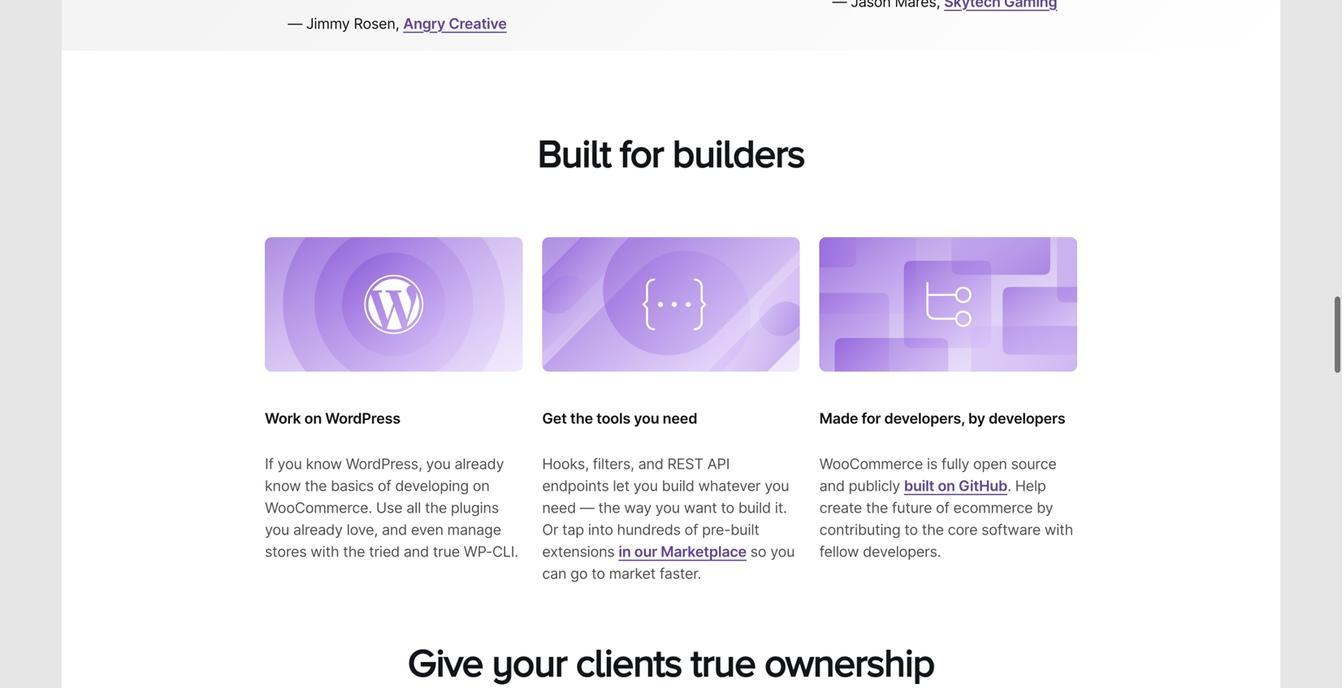Task type: locate. For each thing, give the bounding box(es) containing it.
on up plugins
[[473, 477, 490, 495]]

1 vertical spatial to
[[905, 521, 918, 539]]

of
[[378, 477, 391, 495], [936, 499, 950, 517], [685, 521, 698, 539]]

built up so
[[731, 521, 760, 539]]

. help create the future of ecommerce by contributing to the core software with fellow developers.
[[820, 477, 1074, 561]]

of down wordpress,
[[378, 477, 391, 495]]

2 vertical spatial to
[[592, 565, 605, 583]]

for right made
[[862, 410, 881, 427]]

know down if
[[265, 477, 301, 495]]

1 horizontal spatial already
[[455, 455, 504, 473]]

the right all
[[425, 499, 447, 517]]

0 horizontal spatial already
[[293, 521, 343, 539]]

contributing
[[820, 521, 901, 539]]

marketplace
[[661, 543, 747, 561]]

to inside so you can go to market faster.
[[592, 565, 605, 583]]

builders
[[673, 131, 805, 175]]

you up developing
[[426, 455, 451, 473]]

0 horizontal spatial true
[[433, 543, 460, 561]]

0 vertical spatial by
[[969, 410, 986, 427]]

0 vertical spatial of
[[378, 477, 391, 495]]

0 horizontal spatial of
[[378, 477, 391, 495]]

manage
[[447, 521, 501, 539]]

and inside hooks, filters, and rest api endpoints let you build whatever you need — the way you want to build it. or tap into hundreds of pre-built extensions
[[638, 455, 664, 473]]

for right built on the left
[[620, 131, 664, 175]]

and inside the woocommerce is fully open source and publicly
[[820, 477, 845, 495]]

to right the go
[[592, 565, 605, 583]]

you right if
[[278, 455, 302, 473]]

build down rest in the bottom of the page
[[662, 477, 695, 495]]

1 vertical spatial built
[[731, 521, 760, 539]]

built up future
[[904, 477, 935, 495]]

2 horizontal spatial on
[[938, 477, 956, 495]]

work
[[265, 410, 301, 427]]

if
[[265, 455, 274, 473]]

1 horizontal spatial know
[[306, 455, 342, 473]]

0 vertical spatial for
[[620, 131, 664, 175]]

to inside . help create the future of ecommerce by contributing to the core software with fellow developers.
[[905, 521, 918, 539]]

1 vertical spatial of
[[936, 499, 950, 517]]

developers,
[[885, 410, 965, 427]]

already
[[455, 455, 504, 473], [293, 521, 343, 539]]

and
[[638, 455, 664, 473], [820, 477, 845, 495], [382, 521, 407, 539], [404, 543, 429, 561]]

by up "open"
[[969, 410, 986, 427]]

0 horizontal spatial built
[[731, 521, 760, 539]]

developing
[[395, 477, 469, 495]]

future
[[892, 499, 932, 517]]

1 vertical spatial build
[[739, 499, 771, 517]]

0 vertical spatial with
[[1045, 521, 1074, 539]]

of down built on github
[[936, 499, 950, 517]]

1 horizontal spatial built
[[904, 477, 935, 495]]

to down whatever
[[721, 499, 735, 517]]

0 vertical spatial build
[[662, 477, 695, 495]]

built
[[904, 477, 935, 495], [731, 521, 760, 539]]

the up woocommerce.
[[305, 477, 327, 495]]

0 horizontal spatial on
[[304, 410, 322, 427]]

the up into
[[598, 499, 621, 517]]

hooks,
[[542, 455, 589, 473]]

already up plugins
[[455, 455, 504, 473]]

know up basics
[[306, 455, 342, 473]]

1 vertical spatial with
[[311, 543, 339, 561]]

ownership
[[765, 641, 935, 684]]

by down help
[[1037, 499, 1054, 517]]

by
[[969, 410, 986, 427], [1037, 499, 1054, 517]]

tap
[[562, 521, 584, 539]]

on
[[304, 410, 322, 427], [473, 477, 490, 495], [938, 477, 956, 495]]

and down even
[[404, 543, 429, 561]]

wordpress,
[[346, 455, 422, 473]]

you inside so you can go to market faster.
[[771, 543, 795, 561]]

in our marketplace link
[[619, 543, 747, 561]]

and left rest in the bottom of the page
[[638, 455, 664, 473]]

extensions
[[542, 543, 615, 561]]

work on wordpress
[[265, 410, 401, 427]]

tried
[[369, 543, 400, 561]]

1 horizontal spatial —
[[580, 499, 595, 517]]

made
[[820, 410, 859, 427]]

github
[[959, 477, 1008, 495]]

and down use
[[382, 521, 407, 539]]

— down endpoints
[[580, 499, 595, 517]]

1 horizontal spatial of
[[685, 521, 698, 539]]

1 horizontal spatial by
[[1037, 499, 1054, 517]]

for for made
[[862, 410, 881, 427]]

in
[[619, 543, 631, 561]]

0 vertical spatial built
[[904, 477, 935, 495]]

already down woocommerce.
[[293, 521, 343, 539]]

—
[[288, 15, 302, 32], [580, 499, 595, 517]]

build left it.
[[739, 499, 771, 517]]

1 vertical spatial know
[[265, 477, 301, 495]]

know
[[306, 455, 342, 473], [265, 477, 301, 495]]

0 horizontal spatial for
[[620, 131, 664, 175]]

1 horizontal spatial need
[[663, 410, 698, 427]]

for for built
[[620, 131, 664, 175]]

on for work
[[304, 410, 322, 427]]

built
[[538, 131, 611, 175]]

1 horizontal spatial for
[[862, 410, 881, 427]]

0 vertical spatial true
[[433, 543, 460, 561]]

1 horizontal spatial build
[[739, 499, 771, 517]]

1 horizontal spatial to
[[721, 499, 735, 517]]

need up the or
[[542, 499, 576, 517]]

plugins
[[451, 499, 499, 517]]

way
[[624, 499, 652, 517]]

true
[[433, 543, 460, 561], [691, 641, 756, 684]]

in our marketplace
[[619, 543, 747, 561]]

0 horizontal spatial know
[[265, 477, 301, 495]]

stores
[[265, 543, 307, 561]]

2 vertical spatial of
[[685, 521, 698, 539]]

cli.
[[493, 543, 518, 561]]

use
[[376, 499, 403, 517]]

you
[[634, 410, 659, 427], [278, 455, 302, 473], [426, 455, 451, 473], [634, 477, 658, 495], [765, 477, 789, 495], [656, 499, 680, 517], [265, 521, 289, 539], [771, 543, 795, 561]]

— left jimmy
[[288, 15, 302, 32]]

for
[[620, 131, 664, 175], [862, 410, 881, 427]]

on for built
[[938, 477, 956, 495]]

wp-
[[464, 543, 493, 561]]

1 vertical spatial already
[[293, 521, 343, 539]]

the
[[570, 410, 593, 427], [305, 477, 327, 495], [425, 499, 447, 517], [598, 499, 621, 517], [866, 499, 888, 517], [922, 521, 944, 539], [343, 543, 365, 561]]

1 horizontal spatial with
[[1045, 521, 1074, 539]]

to down future
[[905, 521, 918, 539]]

2 horizontal spatial to
[[905, 521, 918, 539]]

your
[[492, 641, 567, 684]]

0 horizontal spatial —
[[288, 15, 302, 32]]

0 vertical spatial need
[[663, 410, 698, 427]]

0 horizontal spatial with
[[311, 543, 339, 561]]

0 horizontal spatial to
[[592, 565, 605, 583]]

0 vertical spatial to
[[721, 499, 735, 517]]

1 vertical spatial by
[[1037, 499, 1054, 517]]

1 vertical spatial —
[[580, 499, 595, 517]]

woocommerce
[[820, 455, 923, 473]]

software
[[982, 521, 1041, 539]]

built on github
[[904, 477, 1008, 495]]

0 vertical spatial —
[[288, 15, 302, 32]]

made for developers, by developers
[[820, 410, 1066, 427]]

0 vertical spatial already
[[455, 455, 504, 473]]

help
[[1016, 477, 1047, 495]]

with right the software on the bottom
[[1045, 521, 1074, 539]]

on right work
[[304, 410, 322, 427]]

angry
[[403, 15, 445, 32]]

with
[[1045, 521, 1074, 539], [311, 543, 339, 561]]

the down publicly
[[866, 499, 888, 517]]

1 horizontal spatial on
[[473, 477, 490, 495]]

on down fully
[[938, 477, 956, 495]]

need
[[663, 410, 698, 427], [542, 499, 576, 517]]

1 vertical spatial need
[[542, 499, 576, 517]]

to
[[721, 499, 735, 517], [905, 521, 918, 539], [592, 565, 605, 583]]

of inside hooks, filters, and rest api endpoints let you build whatever you need — the way you want to build it. or tap into hundreds of pre-built extensions
[[685, 521, 698, 539]]

give
[[408, 641, 483, 684]]

with right the stores
[[311, 543, 339, 561]]

built inside hooks, filters, and rest api endpoints let you build whatever you need — the way you want to build it. or tap into hundreds of pre-built extensions
[[731, 521, 760, 539]]

build
[[662, 477, 695, 495], [739, 499, 771, 517]]

0 horizontal spatial need
[[542, 499, 576, 517]]

love,
[[347, 521, 378, 539]]

so
[[751, 543, 767, 561]]

on inside if you know wordpress, you already know the basics of developing on woocommerce. use all the plugins you already love, and even manage stores with the tried and true wp-cli.
[[473, 477, 490, 495]]

you right so
[[771, 543, 795, 561]]

and up create
[[820, 477, 845, 495]]

1 vertical spatial for
[[862, 410, 881, 427]]

whatever
[[699, 477, 761, 495]]

need up rest in the bottom of the page
[[663, 410, 698, 427]]

1 vertical spatial true
[[691, 641, 756, 684]]

of up in our marketplace link
[[685, 521, 698, 539]]

2 horizontal spatial of
[[936, 499, 950, 517]]



Task type: describe. For each thing, give the bounding box(es) containing it.
api
[[708, 455, 730, 473]]

— inside hooks, filters, and rest api endpoints let you build whatever you need — the way you want to build it. or tap into hundreds of pre-built extensions
[[580, 499, 595, 517]]

our
[[635, 543, 658, 561]]

ecommerce
[[954, 499, 1033, 517]]

faster.
[[660, 565, 702, 583]]

get the tools you need
[[542, 410, 698, 427]]

rest
[[668, 455, 704, 473]]

want
[[684, 499, 717, 517]]

woocommerce is fully open source and publicly
[[820, 455, 1057, 495]]

— jimmy rosen, angry creative
[[288, 15, 507, 32]]

go
[[571, 565, 588, 583]]

into
[[588, 521, 613, 539]]

built for builders
[[538, 131, 805, 175]]

jimmy
[[306, 15, 350, 32]]

the inside hooks, filters, and rest api endpoints let you build whatever you need — the way you want to build it. or tap into hundreds of pre-built extensions
[[598, 499, 621, 517]]

publicly
[[849, 477, 901, 495]]

can
[[542, 565, 567, 583]]

market
[[609, 565, 656, 583]]

wordpress
[[325, 410, 401, 427]]

filters,
[[593, 455, 635, 473]]

you up way
[[634, 477, 658, 495]]

source
[[1011, 455, 1057, 473]]

built on github link
[[904, 477, 1008, 495]]

with inside . help create the future of ecommerce by contributing to the core software with fellow developers.
[[1045, 521, 1074, 539]]

you right tools
[[634, 410, 659, 427]]

so you can go to market faster.
[[542, 543, 795, 583]]

you up it.
[[765, 477, 789, 495]]

rosen,
[[354, 15, 399, 32]]

to inside hooks, filters, and rest api endpoints let you build whatever you need — the way you want to build it. or tap into hundreds of pre-built extensions
[[721, 499, 735, 517]]

basics
[[331, 477, 374, 495]]

of inside . help create the future of ecommerce by contributing to the core software with fellow developers.
[[936, 499, 950, 517]]

with inside if you know wordpress, you already know the basics of developing on woocommerce. use all the plugins you already love, and even manage stores with the tried and true wp-cli.
[[311, 543, 339, 561]]

clients
[[576, 641, 682, 684]]

1 horizontal spatial true
[[691, 641, 756, 684]]

give your clients true ownership
[[408, 641, 935, 684]]

all
[[407, 499, 421, 517]]

is
[[927, 455, 938, 473]]

create
[[820, 499, 862, 517]]

0 vertical spatial know
[[306, 455, 342, 473]]

fully
[[942, 455, 970, 473]]

0 horizontal spatial by
[[969, 410, 986, 427]]

let
[[613, 477, 630, 495]]

the right get
[[570, 410, 593, 427]]

true inside if you know wordpress, you already know the basics of developing on woocommerce. use all the plugins you already love, and even manage stores with the tried and true wp-cli.
[[433, 543, 460, 561]]

pre-
[[702, 521, 731, 539]]

hooks, filters, and rest api endpoints let you build whatever you need — the way you want to build it. or tap into hundreds of pre-built extensions
[[542, 455, 789, 561]]

the down love,
[[343, 543, 365, 561]]

you up the stores
[[265, 521, 289, 539]]

even
[[411, 521, 444, 539]]

the left core
[[922, 521, 944, 539]]

developers.
[[863, 543, 941, 561]]

or
[[542, 521, 559, 539]]

you up hundreds
[[656, 499, 680, 517]]

0 horizontal spatial build
[[662, 477, 695, 495]]

it.
[[775, 499, 787, 517]]

tools
[[597, 410, 631, 427]]

core
[[948, 521, 978, 539]]

creative
[[449, 15, 507, 32]]

angry creative link
[[403, 15, 507, 32]]

if you know wordpress, you already know the basics of developing on woocommerce. use all the plugins you already love, and even manage stores with the tried and true wp-cli.
[[265, 455, 518, 561]]

need inside hooks, filters, and rest api endpoints let you build whatever you need — the way you want to build it. or tap into hundreds of pre-built extensions
[[542, 499, 576, 517]]

hundreds
[[617, 521, 681, 539]]

open
[[974, 455, 1008, 473]]

developers
[[989, 410, 1066, 427]]

endpoints
[[542, 477, 609, 495]]

get
[[542, 410, 567, 427]]

by inside . help create the future of ecommerce by contributing to the core software with fellow developers.
[[1037, 499, 1054, 517]]

of inside if you know wordpress, you already know the basics of developing on woocommerce. use all the plugins you already love, and even manage stores with the tried and true wp-cli.
[[378, 477, 391, 495]]

fellow
[[820, 543, 859, 561]]

woocommerce.
[[265, 499, 372, 517]]

.
[[1008, 477, 1012, 495]]



Task type: vqa. For each thing, say whether or not it's contained in the screenshot.
Service navigation menu ELEMENT
no



